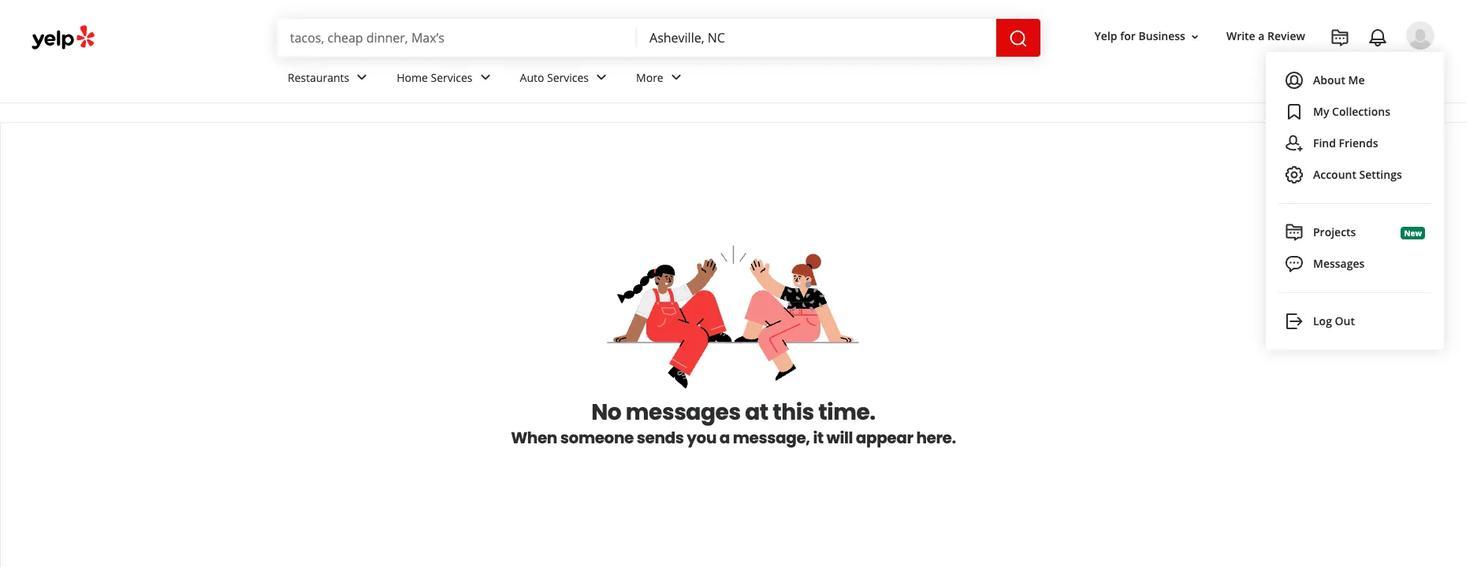 Task type: vqa. For each thing, say whether or not it's contained in the screenshot.
will
yes



Task type: locate. For each thing, give the bounding box(es) containing it.
24 chevron down v2 image inside restaurants link
[[353, 68, 372, 87]]

1 services from the left
[[431, 70, 473, 85]]

this
[[773, 397, 814, 428]]

messages link
[[1276, 248, 1435, 280]]

about me link
[[1276, 65, 1435, 96]]

24 chevron down v2 image inside home services link
[[476, 68, 495, 87]]

my collections link
[[1279, 96, 1432, 128]]

about
[[1314, 73, 1346, 88]]

services right home
[[431, 70, 473, 85]]

None search field
[[278, 19, 1044, 57]]

none field up business categories 'element'
[[650, 29, 984, 47]]

cj b. image
[[1407, 21, 1435, 50]]

a right you
[[720, 427, 730, 449]]

4 24 chevron down v2 image from the left
[[667, 68, 686, 87]]

1 horizontal spatial services
[[547, 70, 589, 85]]

0 vertical spatial a
[[1259, 29, 1265, 44]]

services for auto services
[[547, 70, 589, 85]]

my collections
[[1314, 104, 1391, 119]]

24 chevron down v2 image for restaurants
[[353, 68, 372, 87]]

new
[[1405, 228, 1423, 239]]

services
[[431, 70, 473, 85], [547, 70, 589, 85]]

restaurants link
[[275, 57, 384, 103]]

24 add friend v2 image
[[1285, 134, 1304, 153]]

a right write
[[1259, 29, 1265, 44]]

0 horizontal spatial a
[[720, 427, 730, 449]]

16 chevron down v2 image
[[1189, 30, 1202, 43]]

1 horizontal spatial a
[[1259, 29, 1265, 44]]

write a review link
[[1221, 22, 1312, 51]]

1 none field from the left
[[290, 29, 625, 47]]

24 chevron down v2 image right restaurants
[[353, 68, 372, 87]]

more link
[[624, 57, 698, 103]]

None field
[[290, 29, 625, 47], [650, 29, 984, 47]]

services right auto
[[547, 70, 589, 85]]

someone
[[560, 427, 634, 449]]

24 project v2 image
[[1285, 223, 1304, 242]]

24 chevron down v2 image
[[353, 68, 372, 87], [476, 68, 495, 87], [592, 68, 611, 87], [667, 68, 686, 87]]

24 chevron down v2 image right auto services
[[592, 68, 611, 87]]

2 none field from the left
[[650, 29, 984, 47]]

you
[[687, 427, 717, 449]]

find friends
[[1314, 136, 1379, 151]]

3 24 chevron down v2 image from the left
[[592, 68, 611, 87]]

log out button
[[1279, 306, 1432, 338]]

1 vertical spatial a
[[720, 427, 730, 449]]

business categories element
[[275, 57, 1435, 103]]

home services
[[397, 70, 473, 85]]

none field up home services link
[[290, 29, 625, 47]]

projects
[[1314, 225, 1357, 240]]

0 horizontal spatial none field
[[290, 29, 625, 47]]

24 chevron down v2 image inside auto services link
[[592, 68, 611, 87]]

collections
[[1333, 104, 1391, 119]]

24 chevron down v2 image for home services
[[476, 68, 495, 87]]

24 chevron down v2 image right more
[[667, 68, 686, 87]]

yelp for business button
[[1089, 22, 1208, 51]]

2 services from the left
[[547, 70, 589, 85]]

24 chevron down v2 image left auto
[[476, 68, 495, 87]]

a
[[1259, 29, 1265, 44], [720, 427, 730, 449]]

1 horizontal spatial none field
[[650, 29, 984, 47]]

0 horizontal spatial services
[[431, 70, 473, 85]]

messages
[[1314, 256, 1365, 271]]

friends
[[1339, 136, 1379, 151]]

appear
[[856, 427, 914, 449]]

me
[[1349, 73, 1365, 88]]

24 chevron down v2 image inside more link
[[667, 68, 686, 87]]

2 24 chevron down v2 image from the left
[[476, 68, 495, 87]]

search image
[[1009, 29, 1028, 48]]

write
[[1227, 29, 1256, 44]]

will
[[827, 427, 853, 449]]

1 24 chevron down v2 image from the left
[[353, 68, 372, 87]]

yelp for business
[[1095, 29, 1186, 44]]



Task type: describe. For each thing, give the bounding box(es) containing it.
my
[[1314, 104, 1330, 119]]

log
[[1314, 314, 1333, 329]]

none field find
[[290, 29, 625, 47]]

time.
[[819, 397, 876, 428]]

for
[[1121, 29, 1136, 44]]

no
[[592, 397, 622, 428]]

home services link
[[384, 57, 507, 103]]

thank you image image
[[605, 241, 863, 399]]

find friends link
[[1279, 128, 1432, 159]]

messages
[[626, 397, 741, 428]]

more
[[636, 70, 664, 85]]

24 profile v2 image
[[1285, 71, 1304, 90]]

when
[[511, 427, 557, 449]]

home
[[397, 70, 428, 85]]

a inside the no messages at this time. when someone sends you a message, it will appear here.
[[720, 427, 730, 449]]

review
[[1268, 29, 1306, 44]]

out
[[1335, 314, 1356, 329]]

Find text field
[[290, 29, 625, 47]]

notifications image
[[1369, 28, 1388, 47]]

yelp
[[1095, 29, 1118, 44]]

auto services
[[520, 70, 589, 85]]

at
[[745, 397, 769, 428]]

sends
[[637, 427, 684, 449]]

account
[[1314, 167, 1357, 182]]

no messages at this time. when someone sends you a message, it will appear here.
[[511, 397, 956, 449]]

auto services link
[[507, 57, 624, 103]]

services for home services
[[431, 70, 473, 85]]

none field near
[[650, 29, 984, 47]]

auto
[[520, 70, 544, 85]]

about me
[[1314, 73, 1365, 88]]

projects image
[[1331, 28, 1350, 47]]

24 message v2 image
[[1285, 255, 1304, 274]]

settings
[[1360, 167, 1403, 182]]

restaurants
[[288, 70, 350, 85]]

it
[[813, 427, 824, 449]]

write a review
[[1227, 29, 1306, 44]]

account settings
[[1314, 167, 1403, 182]]

Near text field
[[650, 29, 984, 47]]

business
[[1139, 29, 1186, 44]]

24 settings v2 image
[[1285, 166, 1304, 185]]

find
[[1314, 136, 1337, 151]]

24 collections v2 image
[[1285, 103, 1304, 121]]

account settings link
[[1279, 159, 1432, 191]]

here.
[[917, 427, 956, 449]]

user actions element
[[1082, 20, 1457, 117]]

24 chevron down v2 image for auto services
[[592, 68, 611, 87]]

log out
[[1314, 314, 1356, 329]]

24 chevron down v2 image for more
[[667, 68, 686, 87]]

24 log out v2 image
[[1285, 312, 1304, 331]]

message,
[[733, 427, 810, 449]]



